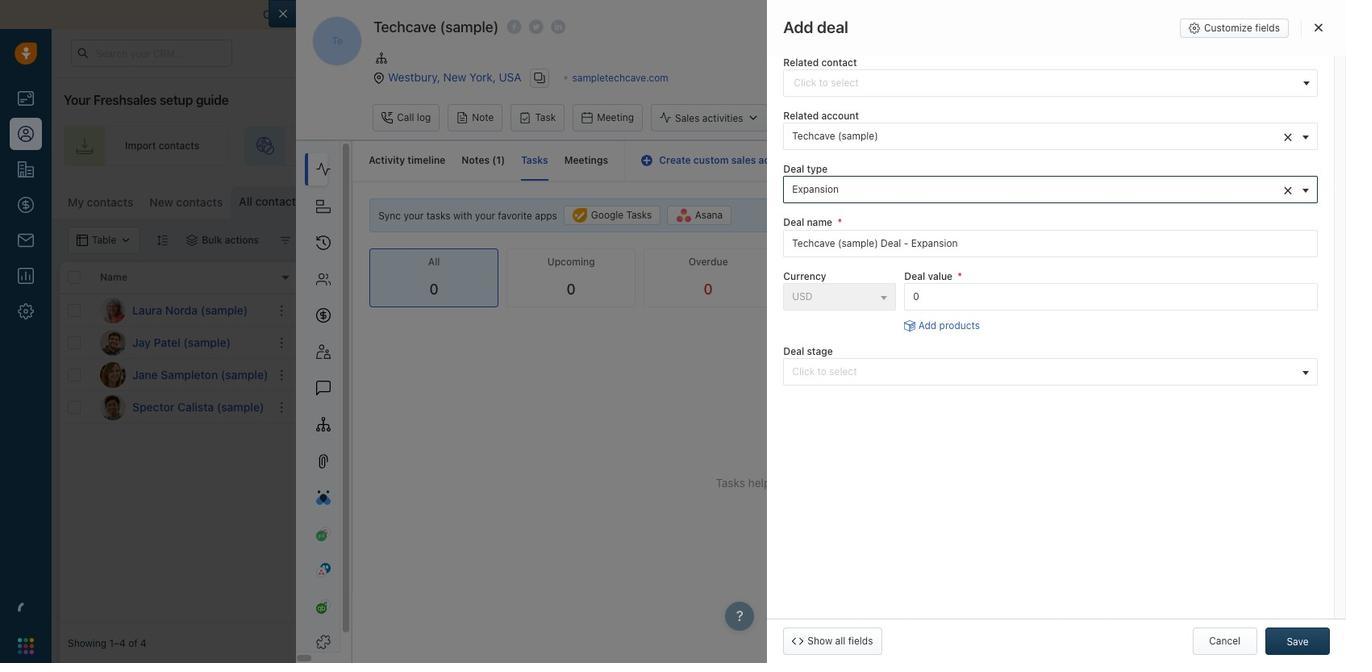 Task type: vqa. For each thing, say whether or not it's contained in the screenshot.
--
no



Task type: describe. For each thing, give the bounding box(es) containing it.
your freshsales setup guide
[[64, 93, 229, 107]]

press space to select this row. row containing spector calista (sample)
[[60, 391, 302, 424]]

mailbox
[[338, 7, 379, 21]]

(sample) for jane sampleton (sample)
[[221, 368, 268, 381]]

add contact
[[1274, 194, 1331, 206]]

deal stage
[[784, 345, 833, 357]]

to inside the click to select button
[[818, 366, 827, 378]]

0 vertical spatial all
[[803, 7, 815, 21]]

new inside dialog
[[443, 70, 467, 84]]

norda
[[165, 303, 198, 317]]

filter
[[298, 234, 322, 246]]

task
[[535, 112, 556, 124]]

your right up at the top right of the page
[[1164, 140, 1185, 152]]

more...
[[389, 196, 422, 208]]

activity
[[369, 154, 405, 167]]

explore plans link
[[1033, 43, 1114, 63]]

connect for connect apps
[[1163, 256, 1201, 268]]

tara for jaypatelsample@gmail.com
[[725, 336, 744, 349]]

Search your CRM... text field
[[71, 40, 232, 67]]

deal for deal value *
[[905, 270, 926, 282]]

twitter circled image
[[529, 19, 544, 36]]

click inside press space to select this row. row
[[593, 304, 616, 316]]

setup
[[160, 93, 193, 107]]

bulk
[[202, 234, 222, 246]]

21
[[979, 47, 989, 58]]

jay patel (sample) link
[[132, 334, 231, 351]]

usa
[[499, 70, 522, 84]]

westbury, new york, usa
[[388, 70, 522, 84]]

add for add contact
[[1274, 194, 1292, 206]]

0 horizontal spatial in
[[333, 140, 342, 152]]

sales for sales activities
[[675, 112, 700, 124]]

asana button
[[668, 206, 732, 226]]

fields inside button
[[849, 635, 874, 647]]

related for related account
[[784, 110, 819, 122]]

customize for customize fields
[[1205, 22, 1253, 34]]

patel
[[154, 335, 181, 349]]

click to select
[[793, 366, 857, 378]]

tara schultz for spectorcalista@gmail.com
[[725, 401, 781, 413]]

deal for deal type
[[784, 163, 805, 175]]

container_wx8msf4aqz5i3rn1 image for bulk
[[187, 235, 198, 246]]

way
[[586, 7, 607, 21]]

Enter value number field
[[905, 283, 1319, 310]]

activity
[[759, 154, 794, 167]]

tasks for tasks
[[521, 154, 548, 167]]

0 vertical spatial import
[[765, 7, 800, 21]]

google tasks button
[[564, 206, 661, 226]]

container_wx8msf4aqz5i3rn1 image for customize
[[1003, 194, 1014, 206]]

contacts down setup
[[159, 140, 199, 152]]

route leads to your team
[[696, 140, 813, 152]]

tara for spectorcalista@gmail.com
[[725, 401, 744, 413]]

owner
[[733, 271, 762, 284]]

press space to select this row. row containing jay patel (sample)
[[60, 327, 302, 359]]

sync
[[379, 210, 401, 222]]

york,
[[470, 70, 496, 84]]

jane sampleton (sample)
[[132, 368, 268, 381]]

connect for connect your mailbox to improve deliverability and enable 2-way sync of email conversations. import all your sales data
[[263, 7, 308, 21]]

sales activities
[[675, 112, 744, 124]]

set
[[1132, 140, 1147, 152]]

invite
[[515, 140, 540, 152]]

0 for completed
[[841, 281, 850, 298]]

0 for all
[[430, 281, 439, 298]]

dialog containing techcave (sample)
[[269, 0, 1347, 663]]

tara for janesampleton@gmail.com
[[725, 369, 744, 381]]

usd
[[793, 290, 813, 302]]

my
[[68, 195, 84, 209]]

1 vertical spatial new
[[150, 195, 173, 209]]

deal for deal stage
[[784, 345, 805, 357]]

track
[[824, 476, 851, 490]]

of inside dialog
[[854, 476, 864, 490]]

add deal button
[[776, 104, 848, 132]]

your for your freshsales setup guide
[[64, 93, 91, 107]]

explore plans
[[1042, 46, 1105, 59]]

meeting button
[[573, 104, 643, 132]]

name row
[[60, 262, 302, 295]]

customize table button
[[992, 186, 1104, 214]]

email
[[652, 7, 680, 21]]

westbury, new york, usa link
[[388, 70, 522, 84]]

guide
[[196, 93, 229, 107]]

row group containing lauranordasample@gmail.com
[[302, 295, 1339, 424]]

1 vertical spatial apps
[[1204, 256, 1226, 268]]

acme
[[947, 304, 973, 316]]

tasks for tasks help you keep track of things you need to do.
[[716, 476, 746, 490]]

tasks inside button
[[627, 209, 652, 221]]

do.
[[967, 476, 983, 490]]

1 you from the left
[[774, 476, 793, 490]]

create for create sales sequence
[[919, 140, 950, 152]]

1 team from the left
[[566, 140, 590, 152]]

qualified for lauranordasample@gmail.com
[[844, 304, 885, 316]]

fields inside "button"
[[1256, 22, 1281, 34]]

Click to select search field
[[784, 70, 1319, 97]]

import all your sales data link
[[765, 7, 902, 21]]

related contact
[[784, 56, 857, 69]]

add products
[[919, 319, 981, 331]]

1 leads from the left
[[383, 140, 408, 152]]

add products link
[[905, 319, 981, 332]]

value
[[928, 270, 953, 282]]

task button
[[511, 104, 565, 132]]

freshworks switcher image
[[18, 638, 34, 654]]

facebook circled image
[[507, 19, 522, 36]]

westbury,
[[388, 70, 440, 84]]

contact for add contact
[[1295, 194, 1331, 206]]

note button
[[448, 104, 503, 132]]

qualified for janesampleton@gmail.com
[[844, 369, 885, 381]]

enable
[[536, 7, 571, 21]]

dialog containing add deal
[[768, 0, 1347, 663]]

+
[[584, 304, 590, 316]]

2 vertical spatial of
[[128, 638, 138, 650]]

add task button
[[1258, 249, 1330, 276]]

⌘ o
[[439, 196, 458, 209]]

set up your sales pipeline
[[1132, 140, 1251, 152]]

see
[[1188, 23, 1205, 36]]

deal value *
[[905, 270, 963, 282]]

create for create custom sales activity
[[660, 154, 691, 167]]

create sales sequence link
[[858, 126, 1054, 166]]

by
[[324, 234, 336, 246]]

related account
[[784, 110, 860, 122]]

trial
[[927, 47, 944, 58]]

0 for upcoming
[[567, 281, 576, 298]]

acme inc (sample) link
[[947, 304, 1032, 316]]

table
[[1070, 194, 1094, 206]]

schultz for janesampleton@gmail.com
[[747, 369, 781, 381]]

asana
[[695, 209, 723, 221]]

o
[[450, 196, 458, 209]]

lauranordasample@gmail.com link
[[310, 302, 447, 319]]

press space to select this row. row containing jaypatelsample@gmail.com
[[302, 327, 1339, 359]]

sales left data at the top of page
[[845, 7, 872, 21]]

1–4
[[109, 638, 126, 650]]

add for add products
[[919, 319, 937, 331]]

e
[[947, 336, 953, 349]]

bring
[[306, 140, 331, 152]]

+ click to add
[[584, 304, 647, 316]]

your for your trial ends in 21 days
[[906, 47, 925, 58]]

your down more...
[[404, 210, 424, 222]]

schultz for spectorcalista@gmail.com
[[747, 401, 781, 413]]

all for show all fields
[[836, 635, 846, 647]]

tara schultz for jaypatelsample@gmail.com
[[725, 336, 781, 349]]

4167348672
[[431, 302, 489, 315]]

acme inc (sample)
[[947, 304, 1032, 316]]

jay
[[132, 335, 151, 349]]

website
[[344, 140, 381, 152]]

send email image
[[1187, 46, 1198, 60]]

deal name *
[[784, 217, 843, 229]]

activity timeline
[[369, 154, 446, 167]]

2 leads from the left
[[726, 140, 751, 152]]

your up activity
[[766, 140, 787, 152]]

all for see all details
[[1208, 23, 1218, 36]]

usd button
[[784, 283, 897, 310]]

type
[[807, 163, 828, 175]]

and
[[513, 7, 533, 21]]

bulk actions
[[202, 234, 259, 246]]

call log button
[[373, 104, 440, 132]]

show all fields
[[808, 635, 874, 647]]

sales owner
[[704, 271, 762, 284]]

(sample) for laura norda (sample)
[[201, 303, 248, 317]]

1 horizontal spatial in
[[969, 47, 977, 58]]

0 horizontal spatial techcave (sample)
[[374, 19, 499, 36]]



Task type: locate. For each thing, give the bounding box(es) containing it.
sampletechcave.com link
[[573, 71, 669, 84]]

in
[[969, 47, 977, 58], [333, 140, 342, 152]]

0 vertical spatial apps
[[535, 210, 557, 222]]

2 dialog from the left
[[768, 0, 1347, 663]]

press space to select this row. row containing laura norda (sample)
[[60, 295, 302, 327]]

to down stage
[[818, 366, 827, 378]]

google tasks
[[591, 209, 652, 221]]

press space to select this row. row down click to select
[[302, 391, 1339, 424]]

ends
[[946, 47, 967, 58]]

0 down overdue on the right of page
[[704, 281, 713, 298]]

add left task at the top right of page
[[1281, 256, 1299, 268]]

spector
[[132, 400, 175, 414]]

0 vertical spatial 4
[[310, 196, 317, 208]]

tara schultz left deal stage
[[725, 336, 781, 349]]

inc
[[976, 304, 989, 316]]

0 horizontal spatial tasks
[[521, 154, 548, 167]]

1 vertical spatial ×
[[1284, 180, 1294, 199]]

0 vertical spatial create
[[919, 140, 950, 152]]

things
[[867, 476, 899, 490]]

j image left jane
[[100, 362, 126, 388]]

1 tara from the top
[[725, 304, 744, 316]]

lauranordasample@gmail.com
[[310, 302, 447, 315]]

add left deal
[[800, 112, 818, 124]]

1 × from the top
[[1284, 127, 1294, 145]]

0 horizontal spatial you
[[774, 476, 793, 490]]

jaypatelsample@gmail.com
[[310, 335, 434, 347]]

grid
[[60, 261, 1339, 625]]

new left "york,"
[[443, 70, 467, 84]]

sales for sales owner
[[704, 271, 730, 284]]

1 vertical spatial related
[[784, 110, 819, 122]]

fields right details
[[1256, 22, 1281, 34]]

row group
[[60, 295, 302, 424], [302, 295, 1339, 424]]

4 inside all contacts 4
[[310, 196, 317, 208]]

import contacts
[[125, 140, 199, 152], [1134, 194, 1208, 206]]

4 right the 1–4
[[140, 638, 147, 650]]

× up add task button
[[1284, 180, 1294, 199]]

all left deal
[[803, 7, 815, 21]]

dialog
[[269, 0, 1347, 663], [768, 0, 1347, 663]]

task
[[1302, 256, 1321, 268]]

team up deal type
[[789, 140, 813, 152]]

1 horizontal spatial techcave
[[793, 130, 836, 142]]

(
[[493, 154, 497, 167]]

0 horizontal spatial 4
[[140, 638, 147, 650]]

1 horizontal spatial all
[[428, 256, 440, 268]]

favorite
[[498, 210, 533, 222]]

import contacts link
[[64, 126, 228, 166]]

create sales sequence
[[919, 140, 1025, 152]]

techcave (sample) up the "westbury, new york, usa" at the left
[[374, 19, 499, 36]]

customize fields button
[[1181, 19, 1290, 38]]

2 vertical spatial tasks
[[716, 476, 746, 490]]

tara schultz up help
[[725, 401, 781, 413]]

press space to select this row. row down currency
[[302, 295, 1339, 327]]

× right pipeline
[[1284, 127, 1294, 145]]

of
[[638, 7, 649, 21], [854, 476, 864, 490], [128, 638, 138, 650]]

your left the freshsales
[[64, 93, 91, 107]]

press space to select this row. row down sampleton
[[60, 391, 302, 424]]

sales left sequence
[[953, 140, 977, 152]]

0 horizontal spatial connect
[[263, 7, 308, 21]]

1 vertical spatial tasks
[[627, 209, 652, 221]]

showing 1–4 of 4
[[68, 638, 147, 650]]

techcave (sample)
[[374, 19, 499, 36], [793, 130, 879, 142]]

1 horizontal spatial new
[[443, 70, 467, 84]]

container_wx8msf4aqz5i3rn1 image
[[280, 235, 291, 246]]

customize for customize table
[[1018, 194, 1068, 206]]

1 vertical spatial j image
[[100, 362, 126, 388]]

4 schultz from the top
[[747, 401, 781, 413]]

4 0 from the left
[[841, 281, 850, 298]]

2 qualified from the top
[[844, 369, 885, 381]]

press space to select this row. row down jay patel (sample) link
[[60, 359, 302, 391]]

0 horizontal spatial sales
[[675, 112, 700, 124]]

1 vertical spatial contact
[[1295, 194, 1331, 206]]

1 horizontal spatial fields
[[1256, 22, 1281, 34]]

to inside route leads to your team link
[[754, 140, 763, 152]]

import contacts for the import contacts link
[[125, 140, 199, 152]]

0 horizontal spatial container_wx8msf4aqz5i3rn1 image
[[187, 235, 198, 246]]

(sample) for spector calista (sample)
[[217, 400, 264, 414]]

j image for jay patel (sample)
[[100, 330, 126, 355]]

2 related from the top
[[784, 110, 819, 122]]

1 horizontal spatial your
[[906, 47, 925, 58]]

1 tara schultz from the top
[[725, 304, 781, 316]]

1 j image from the top
[[100, 330, 126, 355]]

sales left activities
[[675, 112, 700, 124]]

1 vertical spatial qualified
[[844, 369, 885, 381]]

l image
[[100, 297, 126, 323]]

press space to select this row. row containing janesampleton@gmail.com
[[302, 359, 1339, 391]]

custom
[[694, 154, 729, 167]]

container_wx8msf4aqz5i3rn1 image inside customize table "button"
[[1003, 194, 1014, 206]]

0 vertical spatial techcave
[[374, 19, 437, 36]]

connect your mailbox to improve deliverability and enable 2-way sync of email conversations. import all your sales data
[[263, 7, 899, 21]]

click
[[593, 304, 616, 316], [793, 366, 815, 378]]

related
[[784, 56, 819, 69], [784, 110, 819, 122]]

1 horizontal spatial *
[[958, 270, 963, 282]]

currency
[[784, 270, 827, 282]]

1 dialog from the left
[[269, 0, 1347, 663]]

0 vertical spatial ×
[[1284, 127, 1294, 145]]

container_wx8msf4aqz5i3rn1 image inside bulk actions button
[[187, 235, 198, 246]]

j image for jane sampleton (sample)
[[100, 362, 126, 388]]

connect inside dialog
[[1163, 256, 1201, 268]]

1 horizontal spatial 4
[[310, 196, 317, 208]]

deal left stage
[[784, 345, 805, 357]]

cell
[[544, 295, 576, 326], [1060, 295, 1339, 326], [423, 327, 544, 358], [544, 327, 576, 358], [576, 327, 697, 358], [1060, 327, 1339, 358], [423, 359, 544, 391], [544, 359, 576, 391], [576, 359, 697, 391], [1060, 359, 1339, 391], [423, 391, 544, 423], [544, 391, 576, 423], [576, 391, 697, 423], [818, 391, 939, 423], [939, 391, 1060, 423], [1060, 391, 1339, 423]]

add up add task button
[[1274, 194, 1292, 206]]

1 horizontal spatial contact
[[1295, 194, 1331, 206]]

contacts up bulk
[[176, 195, 223, 209]]

2-
[[574, 7, 586, 21]]

import contacts inside button
[[1134, 194, 1208, 206]]

1 vertical spatial *
[[958, 270, 963, 282]]

(sample) up jane sampleton (sample)
[[183, 335, 231, 349]]

* for deal name *
[[838, 217, 843, 229]]

import contacts group
[[1112, 186, 1244, 214]]

sales
[[675, 112, 700, 124], [704, 271, 730, 284]]

* right value
[[958, 270, 963, 282]]

0 vertical spatial new
[[443, 70, 467, 84]]

4 tara schultz from the top
[[725, 401, 781, 413]]

1 qualified from the top
[[844, 304, 885, 316]]

1 vertical spatial 4
[[140, 638, 147, 650]]

click to select button
[[784, 358, 1319, 386]]

(sample) right calista
[[217, 400, 264, 414]]

log
[[417, 112, 431, 124]]

(sample) right inc
[[992, 304, 1032, 316]]

account
[[822, 110, 860, 122]]

of right track
[[854, 476, 864, 490]]

click right '+'
[[593, 304, 616, 316]]

tara schultz down owner
[[725, 304, 781, 316]]

import contacts for import contacts button
[[1134, 194, 1208, 206]]

bring in website leads link
[[245, 126, 437, 166]]

import for the import contacts link
[[125, 140, 156, 152]]

jay patel (sample)
[[132, 335, 231, 349]]

2 team from the left
[[789, 140, 813, 152]]

save
[[1287, 636, 1309, 648]]

× for expansion
[[1284, 180, 1294, 199]]

schultz left deal stage
[[747, 336, 781, 349]]

1 vertical spatial connect
[[1163, 256, 1201, 268]]

0 horizontal spatial contact
[[822, 56, 857, 69]]

2 horizontal spatial of
[[854, 476, 864, 490]]

1 vertical spatial your
[[64, 93, 91, 107]]

deal left the type on the right of page
[[784, 163, 805, 175]]

new contacts button
[[142, 186, 231, 219], [150, 195, 223, 209]]

1 horizontal spatial import
[[765, 7, 800, 21]]

import down your freshsales setup guide
[[125, 140, 156, 152]]

press space to select this row. row containing lauranordasample@gmail.com
[[302, 295, 1339, 327]]

schultz up help
[[747, 401, 781, 413]]

1 vertical spatial in
[[333, 140, 342, 152]]

2 tara from the top
[[725, 336, 744, 349]]

your right invite
[[543, 140, 564, 152]]

1 vertical spatial techcave (sample)
[[793, 130, 879, 142]]

contacts inside button
[[1168, 194, 1208, 206]]

sync
[[610, 7, 635, 21]]

sales left pipeline
[[1188, 140, 1212, 152]]

all for all
[[428, 256, 440, 268]]

0 vertical spatial qualified
[[844, 304, 885, 316]]

3 tara schultz from the top
[[725, 369, 781, 381]]

actions
[[225, 234, 259, 246]]

import contacts down set up your sales pipeline link
[[1134, 194, 1208, 206]]

new down the import contacts link
[[150, 195, 173, 209]]

1 vertical spatial fields
[[849, 635, 874, 647]]

to left do.
[[953, 476, 964, 490]]

grid containing laura norda (sample)
[[60, 261, 1339, 625]]

set up your sales pipeline link
[[1070, 126, 1281, 166]]

bulk actions button
[[176, 227, 270, 254]]

apps right favorite
[[535, 210, 557, 222]]

0 vertical spatial related
[[784, 56, 819, 69]]

2 vertical spatial container_wx8msf4aqz5i3rn1 image
[[709, 305, 721, 316]]

corp
[[956, 336, 978, 349]]

2 schultz from the top
[[747, 336, 781, 349]]

cancel button
[[1193, 628, 1258, 655]]

0 horizontal spatial techcave
[[374, 19, 437, 36]]

1 horizontal spatial techcave (sample)
[[793, 130, 879, 142]]

2 × from the top
[[1284, 180, 1294, 199]]

you left the need
[[903, 476, 921, 490]]

1 horizontal spatial leads
[[726, 140, 751, 152]]

add deal
[[784, 18, 849, 36]]

of right sync
[[638, 7, 649, 21]]

contacts up container_wx8msf4aqz5i3rn1 image
[[255, 194, 302, 208]]

1 vertical spatial create
[[660, 154, 691, 167]]

2 vertical spatial all
[[836, 635, 846, 647]]

press space to select this row. row up click to select
[[302, 327, 1339, 359]]

leads up create custom sales activity
[[726, 140, 751, 152]]

press space to select this row. row containing spectorcalista@gmail.com
[[302, 391, 1339, 424]]

create left sequence
[[919, 140, 950, 152]]

1 horizontal spatial all
[[836, 635, 846, 647]]

techcave up "westbury," at the left top of page
[[374, 19, 437, 36]]

4 tara from the top
[[725, 401, 744, 413]]

press space to select this row. row up jay patel (sample)
[[60, 295, 302, 327]]

1 vertical spatial techcave
[[793, 130, 836, 142]]

you right help
[[774, 476, 793, 490]]

1 horizontal spatial import contacts
[[1134, 194, 1208, 206]]

tara schultz left click to select
[[725, 369, 781, 381]]

import contacts down setup
[[125, 140, 199, 152]]

1 horizontal spatial you
[[903, 476, 921, 490]]

0 vertical spatial import contacts
[[125, 140, 199, 152]]

1 related from the top
[[784, 56, 819, 69]]

Start typing... text field
[[784, 230, 1319, 257]]

contacts right the my
[[87, 195, 133, 209]]

2 vertical spatial import
[[1134, 194, 1165, 206]]

jaypatelsample@gmail.com link
[[310, 334, 434, 351]]

0 vertical spatial customize
[[1205, 22, 1253, 34]]

s image
[[100, 394, 126, 420]]

your left mailbox
[[311, 7, 335, 21]]

(sample) for acme inc (sample)
[[992, 304, 1032, 316]]

container_wx8msf4aqz5i3rn1 image
[[1003, 194, 1014, 206], [187, 235, 198, 246], [709, 305, 721, 316]]

0 horizontal spatial fields
[[849, 635, 874, 647]]

contact down deal
[[822, 56, 857, 69]]

0 up 4167348672
[[430, 281, 439, 298]]

contacts down set up your sales pipeline
[[1168, 194, 1208, 206]]

add for add task
[[1281, 256, 1299, 268]]

my contacts button
[[60, 186, 142, 219], [68, 195, 133, 209]]

all contacts 4
[[239, 194, 317, 208]]

of right the 1–4
[[128, 638, 138, 650]]

deliverability
[[442, 7, 510, 21]]

1 horizontal spatial tasks
[[627, 209, 652, 221]]

0 horizontal spatial import
[[125, 140, 156, 152]]

data
[[875, 7, 899, 21]]

tasks left help
[[716, 476, 746, 490]]

1 vertical spatial click
[[793, 366, 815, 378]]

0 horizontal spatial your
[[64, 93, 91, 107]]

1 horizontal spatial customize
[[1205, 22, 1253, 34]]

schultz down owner
[[747, 304, 781, 316]]

tasks right google
[[627, 209, 652, 221]]

all for all contacts 4
[[239, 194, 253, 208]]

press space to select this row. row up sampleton
[[60, 327, 302, 359]]

1 horizontal spatial create
[[919, 140, 950, 152]]

related for related contact
[[784, 56, 819, 69]]

deal left name
[[784, 217, 805, 229]]

connect left mailbox
[[263, 7, 308, 21]]

row group containing laura norda (sample)
[[60, 295, 302, 424]]

0 vertical spatial contact
[[822, 56, 857, 69]]

in left 21
[[969, 47, 977, 58]]

*
[[838, 217, 843, 229], [958, 270, 963, 282]]

(sample) right norda
[[201, 303, 248, 317]]

0 horizontal spatial all
[[803, 7, 815, 21]]

expansion
[[793, 184, 839, 196]]

3 0 from the left
[[704, 281, 713, 298]]

sales inside dialog
[[675, 112, 700, 124]]

save button
[[1266, 628, 1331, 655]]

connect apps
[[1163, 256, 1226, 268]]

0 horizontal spatial *
[[838, 217, 843, 229]]

0 vertical spatial j image
[[100, 330, 126, 355]]

team up the meetings
[[566, 140, 590, 152]]

1 vertical spatial import
[[125, 140, 156, 152]]

all up actions
[[239, 194, 253, 208]]

tara schultz for janesampleton@gmail.com
[[725, 369, 781, 381]]

all inside dialog
[[428, 256, 440, 268]]

1 horizontal spatial team
[[789, 140, 813, 152]]

show all fields button
[[784, 628, 882, 655]]

conversations.
[[683, 7, 762, 21]]

contact inside button
[[1295, 194, 1331, 206]]

0 horizontal spatial click
[[593, 304, 616, 316]]

3 schultz from the top
[[747, 369, 781, 381]]

customize fields
[[1205, 22, 1281, 34]]

2 horizontal spatial import
[[1134, 194, 1165, 206]]

help
[[749, 476, 771, 490]]

add for add deal
[[800, 112, 818, 124]]

leads up activity
[[383, 140, 408, 152]]

your right with
[[475, 210, 495, 222]]

to right mailbox
[[382, 7, 393, 21]]

2 j image from the top
[[100, 362, 126, 388]]

import down up at the top right of the page
[[1134, 194, 1165, 206]]

fields
[[1256, 22, 1281, 34], [849, 635, 874, 647]]

import inside the import contacts link
[[125, 140, 156, 152]]

* for deal value *
[[958, 270, 963, 282]]

1 0 from the left
[[430, 281, 439, 298]]

in right bring
[[333, 140, 342, 152]]

0 horizontal spatial apps
[[535, 210, 557, 222]]

activities
[[703, 112, 744, 124]]

1 vertical spatial of
[[854, 476, 864, 490]]

)
[[501, 154, 505, 167]]

1 vertical spatial all
[[428, 256, 440, 268]]

contact for related contact
[[822, 56, 857, 69]]

call
[[397, 112, 414, 124]]

0 for overdue
[[704, 281, 713, 298]]

1 schultz from the top
[[747, 304, 781, 316]]

2 row group from the left
[[302, 295, 1339, 424]]

0 vertical spatial tasks
[[521, 154, 548, 167]]

(sample) right sampleton
[[221, 368, 268, 381]]

0 horizontal spatial of
[[128, 638, 138, 650]]

spector calista (sample)
[[132, 400, 264, 414]]

your left trial
[[906, 47, 925, 58]]

tasks down invite
[[521, 154, 548, 167]]

3 tara from the top
[[725, 369, 744, 381]]

add deal
[[800, 112, 840, 124]]

deal left value
[[905, 270, 926, 282]]

(sample) left facebook circled icon
[[440, 19, 499, 36]]

close image
[[1315, 23, 1323, 32]]

press space to select this row. row containing jane sampleton (sample)
[[60, 359, 302, 391]]

× for techcave (sample)
[[1284, 127, 1294, 145]]

1 horizontal spatial apps
[[1204, 256, 1226, 268]]

(sample) right corp
[[981, 336, 1021, 349]]

to left add
[[618, 304, 627, 316]]

0 horizontal spatial import contacts
[[125, 140, 199, 152]]

0 vertical spatial fields
[[1256, 22, 1281, 34]]

create
[[919, 140, 950, 152], [660, 154, 691, 167]]

2 tara schultz from the top
[[725, 336, 781, 349]]

j image
[[100, 330, 126, 355], [100, 362, 126, 388]]

12 more...
[[376, 196, 422, 208]]

0 vertical spatial click
[[593, 304, 616, 316]]

schultz for jaypatelsample@gmail.com
[[747, 336, 781, 349]]

jane
[[132, 368, 158, 381]]

0 horizontal spatial team
[[566, 140, 590, 152]]

import for import contacts button
[[1134, 194, 1165, 206]]

0 vertical spatial techcave (sample)
[[374, 19, 499, 36]]

create inside dialog
[[660, 154, 691, 167]]

2 horizontal spatial all
[[1208, 23, 1218, 36]]

0 horizontal spatial leads
[[383, 140, 408, 152]]

your right add
[[818, 7, 842, 21]]

1 horizontal spatial of
[[638, 7, 649, 21]]

1 vertical spatial customize
[[1018, 194, 1068, 206]]

route leads to your team link
[[635, 126, 842, 166]]

0 vertical spatial your
[[906, 47, 925, 58]]

1 row group from the left
[[60, 295, 302, 424]]

1 horizontal spatial connect
[[1163, 256, 1201, 268]]

0 down completed
[[841, 281, 850, 298]]

deal for deal name *
[[784, 217, 805, 229]]

sales inside grid
[[704, 271, 730, 284]]

sales inside dialog
[[732, 154, 756, 167]]

0 vertical spatial in
[[969, 47, 977, 58]]

2 you from the left
[[903, 476, 921, 490]]

sales activities button
[[651, 104, 776, 132], [651, 104, 768, 132]]

connect
[[263, 7, 308, 21], [1163, 256, 1201, 268]]

customize
[[1205, 22, 1253, 34], [1018, 194, 1068, 206]]

up
[[1150, 140, 1162, 152]]

apps down the import contacts group
[[1204, 256, 1226, 268]]

all
[[803, 7, 815, 21], [1208, 23, 1218, 36], [836, 635, 846, 647]]

all
[[239, 194, 253, 208], [428, 256, 440, 268]]

press space to select this row. row
[[60, 295, 302, 327], [302, 295, 1339, 327], [60, 327, 302, 359], [302, 327, 1339, 359], [60, 359, 302, 391], [302, 359, 1339, 391], [60, 391, 302, 424], [302, 391, 1339, 424]]

related left deal
[[784, 110, 819, 122]]

1 horizontal spatial sales
[[704, 271, 730, 284]]

(sample) down account
[[838, 130, 879, 142]]

all up 'work'
[[428, 256, 440, 268]]

connect down the import contacts group
[[1163, 256, 1201, 268]]

0 vertical spatial sales
[[675, 112, 700, 124]]

sampleton
[[161, 368, 218, 381]]

(sample) for e corp (sample)
[[981, 336, 1021, 349]]

import inside import contacts button
[[1134, 194, 1165, 206]]

2 horizontal spatial container_wx8msf4aqz5i3rn1 image
[[1003, 194, 1014, 206]]

* right name
[[838, 217, 843, 229]]

sales down overdue on the right of page
[[704, 271, 730, 284]]

1 vertical spatial container_wx8msf4aqz5i3rn1 image
[[187, 235, 198, 246]]

details
[[1221, 23, 1251, 36]]

(sample) for jay patel (sample)
[[183, 335, 231, 349]]

1 horizontal spatial container_wx8msf4aqz5i3rn1 image
[[709, 305, 721, 316]]

container_wx8msf4aqz5i3rn1 image left customize table
[[1003, 194, 1014, 206]]

add left the products
[[919, 319, 937, 331]]

linkedin circled image
[[551, 19, 566, 36]]

click inside button
[[793, 366, 815, 378]]

4 up the filter by
[[310, 196, 317, 208]]

0 horizontal spatial all
[[239, 194, 253, 208]]

1 vertical spatial sales
[[704, 271, 730, 284]]

fields right show
[[849, 635, 874, 647]]

e corp (sample)
[[947, 336, 1021, 349]]

all right see
[[1208, 23, 1218, 36]]

related down add
[[784, 56, 819, 69]]

2 0 from the left
[[567, 281, 576, 298]]

import
[[765, 7, 800, 21], [125, 140, 156, 152], [1134, 194, 1165, 206]]

0 horizontal spatial customize
[[1018, 194, 1068, 206]]

laura norda (sample)
[[132, 303, 248, 317]]

contact inside dialog
[[822, 56, 857, 69]]

contacts
[[159, 140, 199, 152], [1168, 194, 1208, 206], [255, 194, 302, 208], [87, 195, 133, 209], [176, 195, 223, 209]]

filter by
[[298, 234, 336, 246]]

with
[[453, 210, 473, 222]]

0 horizontal spatial new
[[150, 195, 173, 209]]

import left deal
[[765, 7, 800, 21]]



